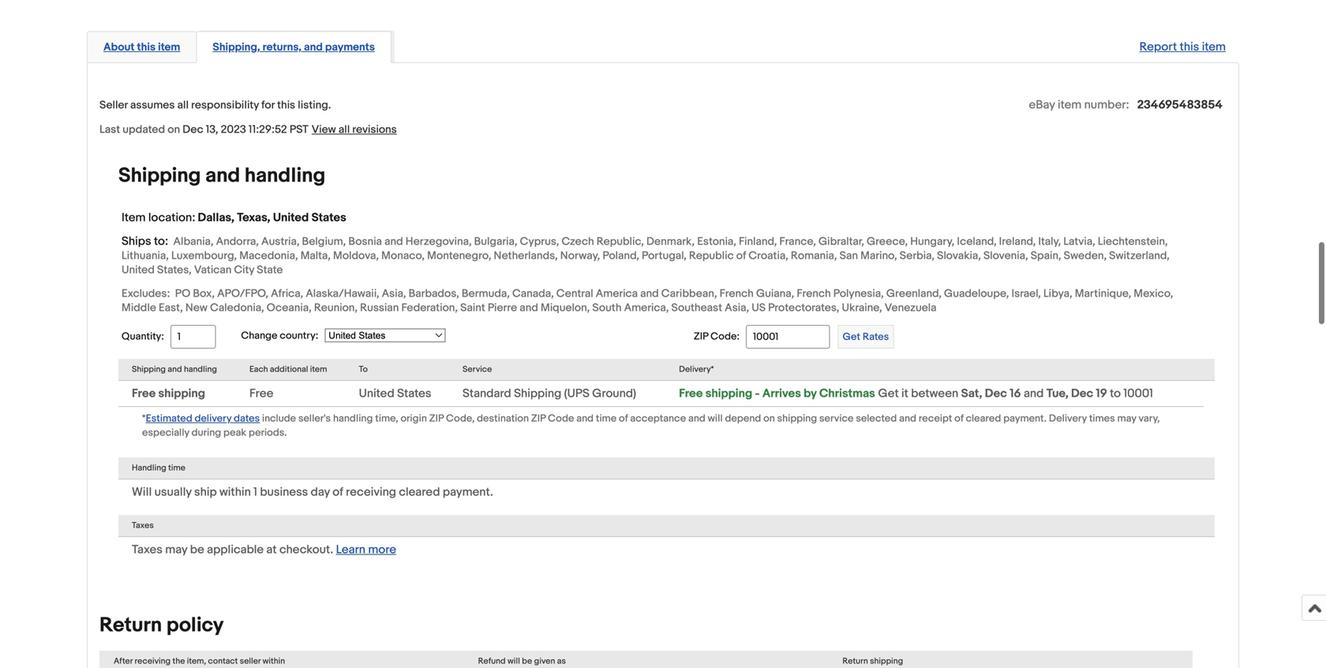 Task type: describe. For each thing, give the bounding box(es) containing it.
free for free
[[249, 387, 273, 401]]

location:
[[148, 211, 195, 225]]

for
[[261, 99, 275, 112]]

shipping, returns, and payments
[[213, 41, 375, 54]]

13,
[[206, 123, 218, 137]]

federation,
[[401, 302, 458, 315]]

1 vertical spatial asia,
[[725, 302, 749, 315]]

return for return shipping
[[843, 657, 868, 667]]

delivery
[[195, 413, 232, 425]]

report this item link
[[1132, 32, 1234, 62]]

0 vertical spatial states
[[312, 211, 346, 225]]

sat,
[[961, 387, 983, 401]]

east,
[[159, 302, 183, 315]]

and right acceptance
[[688, 413, 706, 425]]

Quantity: text field
[[170, 325, 216, 349]]

montenegro,
[[427, 250, 491, 263]]

ship
[[194, 486, 217, 500]]

origin
[[401, 413, 427, 425]]

cleared inside include seller's handling time, origin zip code, destination zip code and time of acceptance and will depend on shipping service selected and receipt of cleared payment. delivery times may vary, especially during peak periods.
[[966, 413, 1001, 425]]

gibraltar,
[[819, 235, 864, 249]]

handling inside include seller's handling time, origin zip code, destination zip code and time of acceptance and will depend on shipping service selected and receipt of cleared payment. delivery times may vary, especially during peak periods.
[[333, 413, 373, 425]]

each additional item
[[249, 365, 327, 375]]

bosnia
[[348, 235, 382, 249]]

service
[[819, 413, 854, 425]]

of right day
[[333, 486, 343, 500]]

vatican
[[194, 264, 232, 277]]

item for about this item
[[158, 41, 180, 54]]

it
[[902, 387, 909, 401]]

receipt
[[919, 413, 952, 425]]

1 vertical spatial states
[[397, 387, 431, 401]]

0 horizontal spatial cleared
[[399, 486, 440, 500]]

periods.
[[249, 427, 287, 440]]

saint
[[460, 302, 485, 315]]

dates
[[234, 413, 260, 425]]

0 horizontal spatial dec
[[183, 123, 203, 137]]

standard shipping (ups ground )
[[463, 387, 636, 401]]

at
[[266, 543, 277, 558]]

service
[[463, 365, 492, 375]]

po
[[175, 288, 190, 301]]

albania, andorra, austria, belgium, bosnia and herzegovina, bulgaria, cyprus, czech republic, denmark, estonia, finland, france, gibraltar, greece, hungary, iceland, ireland, italy, latvia, liechtenstein, lithuania, luxembourg, macedonia, malta, moldova, monaco, montenegro, netherlands, norway, poland, portugal, republic of croatia, romania, san marino, serbia, slovakia, slovenia, spain, sweden, switzerland, united states, vatican city state
[[122, 235, 1170, 277]]

ZIP Code: text field
[[746, 325, 830, 349]]

excludes:
[[122, 288, 170, 301]]

shipping inside include seller's handling time, origin zip code, destination zip code and time of acceptance and will depend on shipping service selected and receipt of cleared payment. delivery times may vary, especially during peak periods.
[[777, 413, 817, 425]]

denmark,
[[647, 235, 695, 249]]

shipping, returns, and payments button
[[213, 40, 375, 55]]

be for may
[[190, 543, 204, 558]]

item for report this item
[[1202, 40, 1226, 54]]

taxes for taxes
[[132, 521, 154, 532]]

2 vertical spatial shipping
[[514, 387, 562, 401]]

romania,
[[791, 250, 837, 263]]

acceptance
[[630, 413, 686, 425]]

this for report
[[1180, 40, 1200, 54]]

latvia,
[[1064, 235, 1096, 249]]

and right 16
[[1024, 387, 1044, 401]]

caledonia,
[[210, 302, 264, 315]]

iceland,
[[957, 235, 997, 249]]

ships
[[122, 235, 151, 249]]

2 horizontal spatial dec
[[1071, 387, 1093, 401]]

responsibility
[[191, 99, 259, 112]]

may inside include seller's handling time, origin zip code, destination zip code and time of acceptance and will depend on shipping service selected and receipt of cleared payment. delivery times may vary, especially during peak periods.
[[1118, 413, 1137, 425]]

estonia,
[[697, 235, 737, 249]]

about this item
[[103, 41, 180, 54]]

1 vertical spatial shipping and handling
[[132, 365, 217, 375]]

1 vertical spatial within
[[263, 657, 285, 667]]

country:
[[280, 330, 318, 342]]

to:
[[154, 235, 168, 249]]

and up the dallas,
[[205, 164, 240, 188]]

about this item button
[[103, 40, 180, 55]]

portugal,
[[642, 250, 687, 263]]

depend
[[725, 413, 761, 425]]

and inside albania, andorra, austria, belgium, bosnia and herzegovina, bulgaria, cyprus, czech republic, denmark, estonia, finland, france, gibraltar, greece, hungary, iceland, ireland, italy, latvia, liechtenstein, lithuania, luxembourg, macedonia, malta, moldova, monaco, montenegro, netherlands, norway, poland, portugal, republic of croatia, romania, san marino, serbia, slovakia, slovenia, spain, sweden, switzerland, united states, vatican city state
[[385, 235, 403, 249]]

this for about
[[137, 41, 156, 54]]

belgium,
[[302, 235, 346, 249]]

monaco,
[[381, 250, 425, 263]]

-
[[755, 387, 760, 401]]

israel,
[[1012, 288, 1041, 301]]

ships to:
[[122, 235, 168, 249]]

and inside button
[[304, 41, 323, 54]]

view
[[312, 123, 336, 137]]

between
[[911, 387, 959, 401]]

1 vertical spatial shipping
[[132, 365, 166, 375]]

marino,
[[861, 250, 897, 263]]

contact
[[208, 657, 238, 667]]

oceania,
[[267, 302, 312, 315]]

item,
[[187, 657, 206, 667]]

ground
[[592, 387, 633, 401]]

alaska/hawaii,
[[306, 288, 379, 301]]

netherlands,
[[494, 250, 558, 263]]

11:29:52
[[249, 123, 287, 137]]

handling time
[[132, 464, 185, 474]]

arrives
[[763, 387, 801, 401]]

ireland,
[[999, 235, 1036, 249]]

time inside include seller's handling time, origin zip code, destination zip code and time of acceptance and will depend on shipping service selected and receipt of cleared payment. delivery times may vary, especially during peak periods.
[[596, 413, 617, 425]]

delivery
[[1049, 413, 1087, 425]]

view all revisions link
[[309, 123, 397, 137]]

include
[[262, 413, 296, 425]]

times
[[1089, 413, 1115, 425]]

0 horizontal spatial may
[[165, 543, 187, 558]]

christmas
[[819, 387, 875, 401]]

more
[[368, 543, 396, 558]]

change
[[241, 330, 278, 342]]

1 horizontal spatial this
[[277, 99, 295, 112]]

us
[[752, 302, 766, 315]]

0 vertical spatial asia,
[[382, 288, 406, 301]]

1 horizontal spatial dec
[[985, 387, 1007, 401]]

po box, apo/fpo, africa, alaska/hawaii, asia, barbados, bermuda, canada, central america and caribbean, french guiana, french polynesia, greenland, guadeloupe, israel, libya, martinique, mexico, middle east, new caledonia, oceania, reunion, russian federation, saint pierre and miquelon, south america, southeast asia, us protectorates, ukraine, venezuela
[[122, 288, 1174, 315]]

lithuania,
[[122, 250, 169, 263]]

norway,
[[560, 250, 600, 263]]

return shipping
[[843, 657, 903, 667]]

liechtenstein,
[[1098, 235, 1168, 249]]

to
[[359, 365, 368, 375]]

guadeloupe,
[[944, 288, 1009, 301]]

pierre
[[488, 302, 517, 315]]

bermuda,
[[462, 288, 510, 301]]

0 horizontal spatial will
[[508, 657, 520, 667]]

peak
[[223, 427, 246, 440]]

0 vertical spatial handling
[[245, 164, 326, 188]]

seller
[[99, 99, 128, 112]]

shipping for free shipping
[[158, 387, 205, 401]]

protectorates,
[[768, 302, 840, 315]]

business
[[260, 486, 308, 500]]

bulgaria,
[[474, 235, 518, 249]]

0 vertical spatial shipping and handling
[[118, 164, 326, 188]]

get for get it between sat, dec 16 and tue, dec 19 to 10001
[[878, 387, 899, 401]]

tab list containing about this item
[[87, 28, 1239, 63]]

standard
[[463, 387, 511, 401]]



Task type: locate. For each thing, give the bounding box(es) containing it.
1 vertical spatial payment.
[[443, 486, 493, 500]]

return
[[99, 614, 162, 638], [843, 657, 868, 667]]

shipping and handling up the free shipping on the bottom left
[[132, 365, 217, 375]]

and down canada,
[[520, 302, 538, 315]]

switzerland,
[[1109, 250, 1170, 263]]

0 horizontal spatial united
[[122, 264, 155, 277]]

shipping
[[118, 164, 201, 188], [132, 365, 166, 375], [514, 387, 562, 401]]

0 horizontal spatial return
[[99, 614, 162, 638]]

zip left code:
[[694, 331, 708, 343]]

during
[[192, 427, 221, 440]]

2 horizontal spatial this
[[1180, 40, 1200, 54]]

item for each additional item
[[310, 365, 327, 375]]

0 horizontal spatial on
[[168, 123, 180, 137]]

0 vertical spatial receiving
[[346, 486, 396, 500]]

return for return policy
[[99, 614, 162, 638]]

on right updated on the left of the page
[[168, 123, 180, 137]]

this
[[1180, 40, 1200, 54], [137, 41, 156, 54], [277, 99, 295, 112]]

mexico,
[[1134, 288, 1174, 301]]

2 vertical spatial united
[[359, 387, 395, 401]]

republic,
[[597, 235, 644, 249]]

1 horizontal spatial return
[[843, 657, 868, 667]]

of right receipt at the bottom of the page
[[955, 413, 964, 425]]

shipping up the free shipping on the bottom left
[[132, 365, 166, 375]]

finland,
[[739, 235, 777, 249]]

be left given at the bottom left of the page
[[522, 657, 532, 667]]

1 vertical spatial united
[[122, 264, 155, 277]]

dec left 16
[[985, 387, 1007, 401]]

greece,
[[867, 235, 908, 249]]

get left rates
[[843, 331, 861, 343]]

france,
[[780, 235, 816, 249]]

asia, up russian on the top left of the page
[[382, 288, 406, 301]]

seller's
[[298, 413, 331, 425]]

0 vertical spatial may
[[1118, 413, 1137, 425]]

include seller's handling time, origin zip code, destination zip code and time of acceptance and will depend on shipping service selected and receipt of cleared payment. delivery times may vary, especially during peak periods.
[[142, 413, 1160, 440]]

2 horizontal spatial united
[[359, 387, 395, 401]]

taxes for taxes may be applicable at checkout. learn more
[[132, 543, 163, 558]]

by
[[804, 387, 817, 401]]

0 horizontal spatial handling
[[184, 365, 217, 375]]

learn
[[336, 543, 366, 558]]

0 horizontal spatial free
[[132, 387, 156, 401]]

time down ground
[[596, 413, 617, 425]]

0 vertical spatial be
[[190, 543, 204, 558]]

will right refund
[[508, 657, 520, 667]]

taxes may be applicable at checkout. learn more
[[132, 543, 396, 558]]

dec left 19
[[1071, 387, 1093, 401]]

venezuela
[[885, 302, 937, 315]]

1 vertical spatial may
[[165, 543, 187, 558]]

time
[[596, 413, 617, 425], [168, 464, 185, 474]]

1 horizontal spatial zip
[[531, 413, 546, 425]]

0 horizontal spatial all
[[177, 99, 189, 112]]

zip
[[694, 331, 708, 343], [429, 413, 444, 425], [531, 413, 546, 425]]

1 horizontal spatial states
[[397, 387, 431, 401]]

* estimated delivery dates
[[142, 413, 260, 425]]

receiving left the
[[135, 657, 171, 667]]

1 vertical spatial get
[[878, 387, 899, 401]]

guiana,
[[756, 288, 794, 301]]

2 horizontal spatial free
[[679, 387, 703, 401]]

herzegovina,
[[406, 235, 472, 249]]

0 horizontal spatial receiving
[[135, 657, 171, 667]]

(ups
[[564, 387, 590, 401]]

2 french from the left
[[797, 288, 831, 301]]

1 horizontal spatial receiving
[[346, 486, 396, 500]]

rates
[[863, 331, 889, 343]]

united up 'austria,'
[[273, 211, 309, 225]]

italy,
[[1038, 235, 1061, 249]]

all right view
[[339, 123, 350, 137]]

applicable
[[207, 543, 264, 558]]

be left applicable
[[190, 543, 204, 558]]

item right about
[[158, 41, 180, 54]]

checkout.
[[279, 543, 333, 558]]

2 horizontal spatial zip
[[694, 331, 708, 343]]

taxes
[[132, 521, 154, 532], [132, 543, 163, 558]]

all right assumes
[[177, 99, 189, 112]]

0 vertical spatial within
[[219, 486, 251, 500]]

of down ground
[[619, 413, 628, 425]]

destination
[[477, 413, 529, 425]]

last
[[99, 123, 120, 137]]

1 horizontal spatial payment.
[[1004, 413, 1047, 425]]

will usually ship within 1 business day of receiving cleared payment.
[[132, 486, 493, 500]]

1 vertical spatial will
[[508, 657, 520, 667]]

this inside report this item link
[[1180, 40, 1200, 54]]

caribbean,
[[661, 288, 717, 301]]

macedonia,
[[239, 250, 298, 263]]

shipping up location:
[[118, 164, 201, 188]]

ukraine,
[[842, 302, 882, 315]]

0 horizontal spatial asia,
[[382, 288, 406, 301]]

1 vertical spatial on
[[764, 413, 775, 425]]

1 horizontal spatial within
[[263, 657, 285, 667]]

0 vertical spatial all
[[177, 99, 189, 112]]

3 free from the left
[[679, 387, 703, 401]]

and up the free shipping on the bottom left
[[168, 365, 182, 375]]

after
[[114, 657, 133, 667]]

may left 'vary,'
[[1118, 413, 1137, 425]]

united up "time,"
[[359, 387, 395, 401]]

united down lithuania,
[[122, 264, 155, 277]]

new
[[185, 302, 208, 315]]

1 horizontal spatial be
[[522, 657, 532, 667]]

payment. inside include seller's handling time, origin zip code, destination zip code and time of acceptance and will depend on shipping service selected and receipt of cleared payment. delivery times may vary, especially during peak periods.
[[1004, 413, 1047, 425]]

1 vertical spatial cleared
[[399, 486, 440, 500]]

1 horizontal spatial cleared
[[966, 413, 1001, 425]]

1 vertical spatial handling
[[184, 365, 217, 375]]

on inside include seller's handling time, origin zip code, destination zip code and time of acceptance and will depend on shipping service selected and receipt of cleared payment. delivery times may vary, especially during peak periods.
[[764, 413, 775, 425]]

tue,
[[1047, 387, 1069, 401]]

0 vertical spatial taxes
[[132, 521, 154, 532]]

0 vertical spatial united
[[273, 211, 309, 225]]

0 vertical spatial shipping
[[118, 164, 201, 188]]

and
[[304, 41, 323, 54], [205, 164, 240, 188], [385, 235, 403, 249], [640, 288, 659, 301], [520, 302, 538, 315], [168, 365, 182, 375], [1024, 387, 1044, 401], [577, 413, 594, 425], [688, 413, 706, 425], [899, 413, 917, 425]]

payment.
[[1004, 413, 1047, 425], [443, 486, 493, 500]]

1 horizontal spatial will
[[708, 413, 723, 425]]

free down delivery*
[[679, 387, 703, 401]]

2 horizontal spatial handling
[[333, 413, 373, 425]]

selected
[[856, 413, 897, 425]]

free up *
[[132, 387, 156, 401]]

1 vertical spatial return
[[843, 657, 868, 667]]

learn more link
[[336, 543, 396, 558]]

2 free from the left
[[249, 387, 273, 401]]

additional
[[270, 365, 308, 375]]

to
[[1110, 387, 1121, 401]]

receiving
[[346, 486, 396, 500], [135, 657, 171, 667]]

given
[[534, 657, 555, 667]]

within left 1
[[219, 486, 251, 500]]

updated
[[123, 123, 165, 137]]

of inside albania, andorra, austria, belgium, bosnia and herzegovina, bulgaria, cyprus, czech republic, denmark, estonia, finland, france, gibraltar, greece, hungary, iceland, ireland, italy, latvia, liechtenstein, lithuania, luxembourg, macedonia, malta, moldova, monaco, montenegro, netherlands, norway, poland, portugal, republic of croatia, romania, san marino, serbia, slovakia, slovenia, spain, sweden, switzerland, united states, vatican city state
[[736, 250, 746, 263]]

revisions
[[352, 123, 397, 137]]

receiving right day
[[346, 486, 396, 500]]

south
[[592, 302, 622, 315]]

free shipping
[[132, 387, 205, 401]]

1 french from the left
[[720, 288, 754, 301]]

item right additional
[[310, 365, 327, 375]]

states up the belgium,
[[312, 211, 346, 225]]

handling
[[245, 164, 326, 188], [184, 365, 217, 375], [333, 413, 373, 425]]

0 horizontal spatial be
[[190, 543, 204, 558]]

report this item
[[1140, 40, 1226, 54]]

united states
[[359, 387, 431, 401]]

will inside include seller's handling time, origin zip code, destination zip code and time of acceptance and will depend on shipping service selected and receipt of cleared payment. delivery times may vary, especially during peak periods.
[[708, 413, 723, 425]]

apo/fpo,
[[217, 288, 268, 301]]

within
[[219, 486, 251, 500], [263, 657, 285, 667]]

1 free from the left
[[132, 387, 156, 401]]

this right for
[[277, 99, 295, 112]]

states up origin at the left of the page
[[397, 387, 431, 401]]

0 horizontal spatial get
[[843, 331, 861, 343]]

shipping and handling up the dallas,
[[118, 164, 326, 188]]

item right ebay
[[1058, 98, 1082, 112]]

free for free shipping
[[132, 387, 156, 401]]

within right seller
[[263, 657, 285, 667]]

reunion,
[[314, 302, 358, 315]]

zip left code
[[531, 413, 546, 425]]

states,
[[157, 264, 192, 277]]

this inside about this item button
[[137, 41, 156, 54]]

1 horizontal spatial asia,
[[725, 302, 749, 315]]

0 vertical spatial cleared
[[966, 413, 1001, 425]]

1 horizontal spatial all
[[339, 123, 350, 137]]

and up america,
[[640, 288, 659, 301]]

0 vertical spatial on
[[168, 123, 180, 137]]

1 horizontal spatial time
[[596, 413, 617, 425]]

quantity:
[[122, 331, 164, 343]]

tab list
[[87, 28, 1239, 63]]

albania,
[[173, 235, 214, 249]]

0 horizontal spatial within
[[219, 486, 251, 500]]

may down usually
[[165, 543, 187, 558]]

0 vertical spatial payment.
[[1004, 413, 1047, 425]]

0 horizontal spatial payment.
[[443, 486, 493, 500]]

16
[[1010, 387, 1021, 401]]

1 horizontal spatial on
[[764, 413, 775, 425]]

zip right origin at the left of the page
[[429, 413, 444, 425]]

time up usually
[[168, 464, 185, 474]]

1 horizontal spatial handling
[[245, 164, 326, 188]]

1 vertical spatial receiving
[[135, 657, 171, 667]]

this right report
[[1180, 40, 1200, 54]]

will left depend at the right bottom of the page
[[708, 413, 723, 425]]

of down 'finland,'
[[736, 250, 746, 263]]

0 vertical spatial return
[[99, 614, 162, 638]]

africa,
[[271, 288, 303, 301]]

shipping for return shipping
[[870, 657, 903, 667]]

0 vertical spatial will
[[708, 413, 723, 425]]

barbados,
[[409, 288, 459, 301]]

libya,
[[1044, 288, 1073, 301]]

shipping and handling
[[118, 164, 326, 188], [132, 365, 217, 375]]

get rates
[[843, 331, 889, 343]]

get inside button
[[843, 331, 861, 343]]

get rates button
[[838, 325, 894, 349]]

united inside albania, andorra, austria, belgium, bosnia and herzegovina, bulgaria, cyprus, czech republic, denmark, estonia, finland, france, gibraltar, greece, hungary, iceland, ireland, italy, latvia, liechtenstein, lithuania, luxembourg, macedonia, malta, moldova, monaco, montenegro, netherlands, norway, poland, portugal, republic of croatia, romania, san marino, serbia, slovakia, slovenia, spain, sweden, switzerland, united states, vatican city state
[[122, 264, 155, 277]]

miquelon,
[[541, 302, 590, 315]]

0 horizontal spatial french
[[720, 288, 754, 301]]

1 vertical spatial time
[[168, 464, 185, 474]]

shipping for free shipping - arrives by christmas
[[706, 387, 753, 401]]

0 horizontal spatial time
[[168, 464, 185, 474]]

dec left 13,
[[183, 123, 203, 137]]

poland,
[[603, 250, 639, 263]]

1 vertical spatial taxes
[[132, 543, 163, 558]]

and right code
[[577, 413, 594, 425]]

texas,
[[237, 211, 270, 225]]

french up us
[[720, 288, 754, 301]]

2 vertical spatial handling
[[333, 413, 373, 425]]

on right depend at the right bottom of the page
[[764, 413, 775, 425]]

payments
[[325, 41, 375, 54]]

united
[[273, 211, 309, 225], [122, 264, 155, 277], [359, 387, 395, 401]]

shipping,
[[213, 41, 260, 54]]

cleared down origin at the left of the page
[[399, 486, 440, 500]]

item right report
[[1202, 40, 1226, 54]]

item inside button
[[158, 41, 180, 54]]

2 taxes from the top
[[132, 543, 163, 558]]

0 vertical spatial time
[[596, 413, 617, 425]]

1 horizontal spatial united
[[273, 211, 309, 225]]

and up monaco,
[[385, 235, 403, 249]]

french up the protectorates,
[[797, 288, 831, 301]]

1 horizontal spatial get
[[878, 387, 899, 401]]

1 taxes from the top
[[132, 521, 154, 532]]

free down each
[[249, 387, 273, 401]]

get left it
[[878, 387, 899, 401]]

1 horizontal spatial free
[[249, 387, 273, 401]]

day
[[311, 486, 330, 500]]

1 vertical spatial be
[[522, 657, 532, 667]]

1 vertical spatial all
[[339, 123, 350, 137]]

asia, left us
[[725, 302, 749, 315]]

payment. down code,
[[443, 486, 493, 500]]

this right about
[[137, 41, 156, 54]]

austria,
[[261, 235, 300, 249]]

cleared down 'sat,'
[[966, 413, 1001, 425]]

and right returns, at the left top
[[304, 41, 323, 54]]

be for will
[[522, 657, 532, 667]]

0 vertical spatial get
[[843, 331, 861, 343]]

handling left "time,"
[[333, 413, 373, 425]]

0 horizontal spatial zip
[[429, 413, 444, 425]]

return policy
[[99, 614, 224, 638]]

code:
[[711, 331, 740, 343]]

handling down pst
[[245, 164, 326, 188]]

0 horizontal spatial states
[[312, 211, 346, 225]]

19
[[1096, 387, 1107, 401]]

delivery*
[[679, 365, 714, 375]]

free for free shipping - arrives by christmas
[[679, 387, 703, 401]]

shipping up code
[[514, 387, 562, 401]]

get for get rates
[[843, 331, 861, 343]]

be
[[190, 543, 204, 558], [522, 657, 532, 667]]

1 horizontal spatial may
[[1118, 413, 1137, 425]]

and down it
[[899, 413, 917, 425]]

payment. down get it between sat, dec 16 and tue, dec 19 to 10001 at right
[[1004, 413, 1047, 425]]

0 horizontal spatial this
[[137, 41, 156, 54]]

slovakia,
[[937, 250, 981, 263]]

handling down quantity: text field
[[184, 365, 217, 375]]

1 horizontal spatial french
[[797, 288, 831, 301]]

ebay
[[1029, 98, 1055, 112]]



Task type: vqa. For each thing, say whether or not it's contained in the screenshot.
Up to 40% off Champion, direct from the brand link
no



